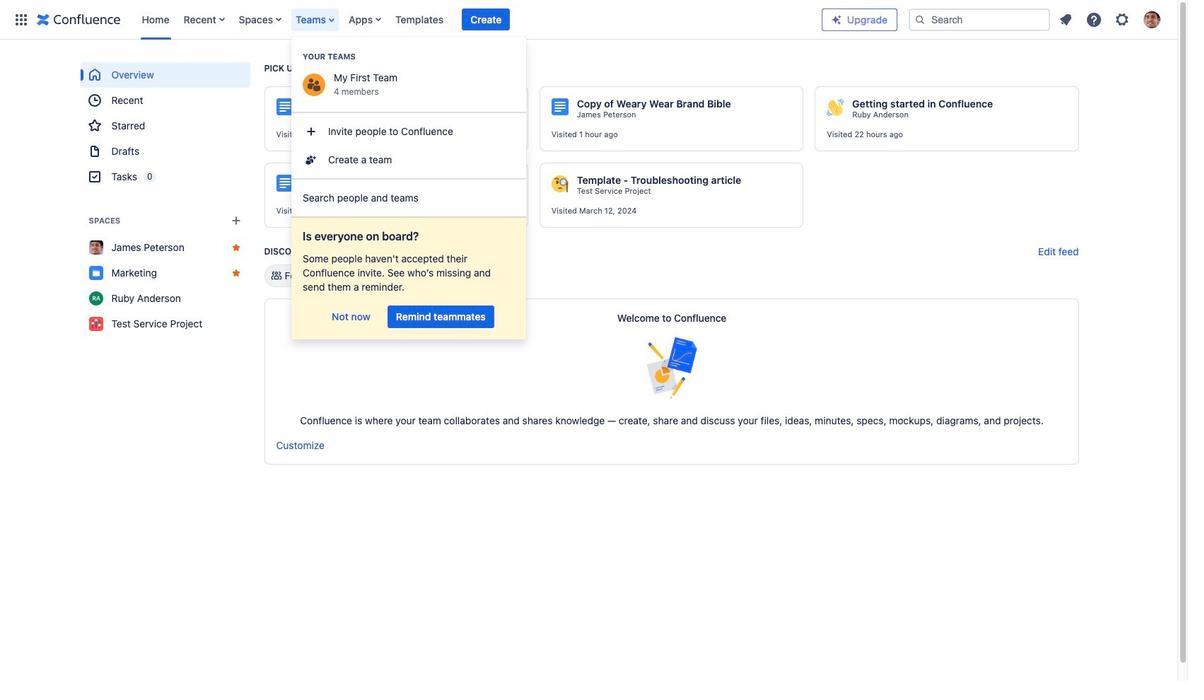 Task type: locate. For each thing, give the bounding box(es) containing it.
0 horizontal spatial list
[[135, 0, 822, 39]]

list for the premium image
[[1053, 7, 1169, 32]]

0 horizontal spatial group
[[80, 62, 250, 190]]

help icon image
[[1086, 11, 1103, 28]]

:wave: image
[[827, 99, 844, 116]]

global element
[[8, 0, 822, 39]]

unstar this space image
[[230, 242, 242, 253], [230, 267, 242, 279]]

1 vertical spatial unstar this space image
[[230, 267, 242, 279]]

list for appswitcher icon
[[135, 0, 822, 39]]

confluence image
[[37, 11, 121, 28], [37, 11, 121, 28]]

group
[[80, 62, 250, 190], [291, 112, 526, 178]]

0 vertical spatial unstar this space image
[[230, 242, 242, 253]]

1 horizontal spatial list
[[1053, 7, 1169, 32]]

search image
[[915, 14, 926, 25]]

1 horizontal spatial list item
[[462, 8, 510, 31]]

banner
[[0, 0, 1178, 40]]

1 unstar this space image from the top
[[230, 242, 242, 253]]

:face_with_monocle: image
[[552, 175, 569, 192]]

your teams group
[[291, 37, 526, 108]]

heading
[[291, 51, 526, 62]]

your profile and preferences image
[[1144, 11, 1161, 28]]

list
[[135, 0, 822, 39], [1053, 7, 1169, 32]]

appswitcher icon image
[[13, 11, 30, 28]]

None search field
[[909, 8, 1051, 31]]

list item
[[292, 0, 340, 39], [462, 8, 510, 31]]



Task type: describe. For each thing, give the bounding box(es) containing it.
list item inside list
[[462, 8, 510, 31]]

0 horizontal spatial list item
[[292, 0, 340, 39]]

Search field
[[909, 8, 1051, 31]]

notification icon image
[[1058, 11, 1075, 28]]

:face_with_monocle: image
[[552, 175, 569, 192]]

create a space image
[[227, 212, 244, 229]]

:wave: image
[[827, 99, 844, 116]]

2 unstar this space image from the top
[[230, 267, 242, 279]]

1 horizontal spatial group
[[291, 112, 526, 178]]

premium image
[[831, 14, 843, 25]]

settings icon image
[[1114, 11, 1131, 28]]

my first team image
[[303, 74, 325, 96]]



Task type: vqa. For each thing, say whether or not it's contained in the screenshot.
group to the left
yes



